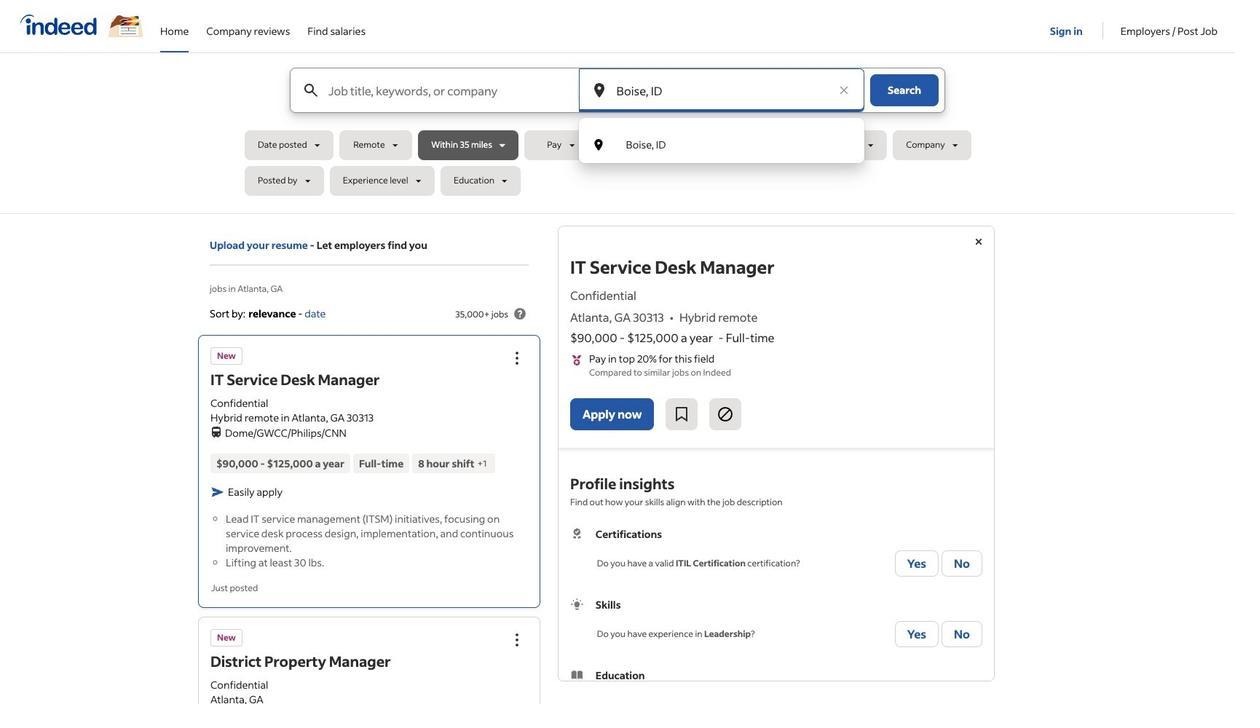 Task type: locate. For each thing, give the bounding box(es) containing it.
certifications group
[[571, 527, 983, 580]]

save this job image
[[674, 406, 691, 423]]

None search field
[[245, 68, 991, 202]]

celebrating black history month image
[[108, 15, 143, 37]]

job actions for district property manager is collapsed image
[[509, 631, 526, 649]]

skills group
[[571, 598, 983, 651]]

not interested image
[[717, 406, 735, 423]]

job actions for it service desk manager is collapsed image
[[509, 350, 526, 368]]

clear location input image
[[837, 83, 852, 98]]



Task type: vqa. For each thing, say whether or not it's contained in the screenshot.
the top Houston
no



Task type: describe. For each thing, give the bounding box(es) containing it.
search: Job title, keywords, or company text field
[[326, 69, 577, 112]]

transit information image
[[211, 424, 222, 438]]

education group
[[571, 668, 983, 705]]

Edit location text field
[[614, 69, 830, 112]]

help icon image
[[512, 305, 529, 323]]

close job details image
[[971, 233, 988, 251]]



